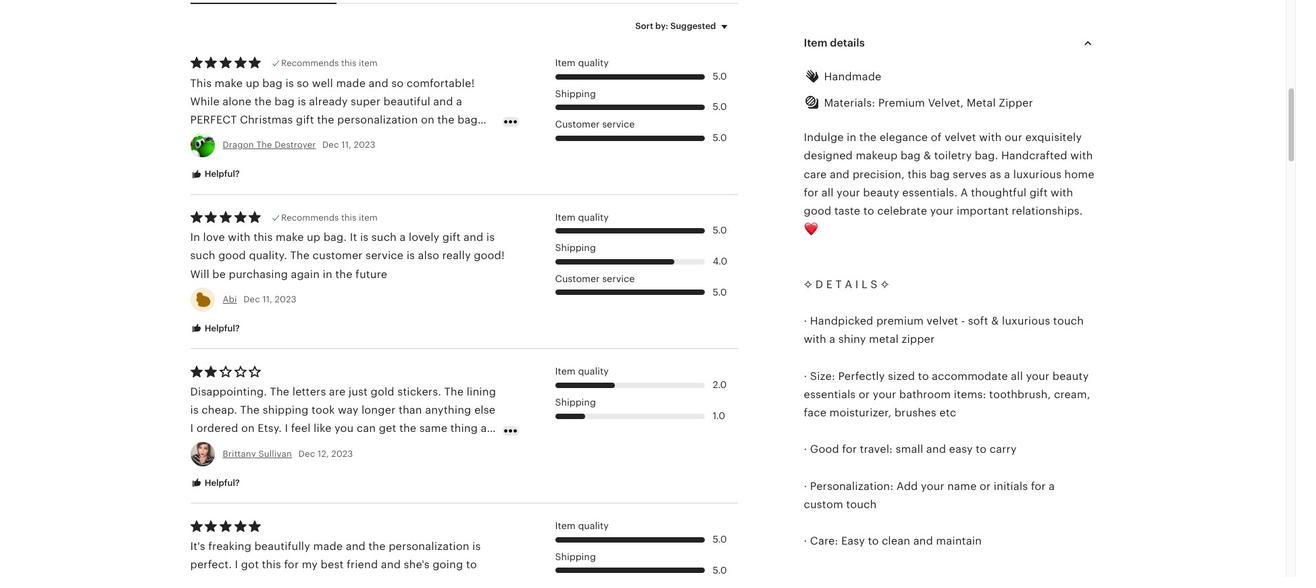 Task type: describe. For each thing, give the bounding box(es) containing it.
of
[[931, 131, 942, 144]]

item for abi dec 11, 2023
[[555, 212, 576, 223]]

shiny
[[839, 333, 866, 346]]

etc
[[940, 407, 957, 420]]

6 5.0 from the top
[[713, 535, 727, 545]]

details
[[830, 36, 865, 49]]

is inside the disappointing. the letters are just gold stickers. the lining is cheap. the shipping took way longer than anything else i ordered on etsy. i feel like you can get the same thing at target without cheap gold stickers.
[[190, 404, 199, 417]]

size:
[[810, 370, 835, 383]]

to inside · size: perfectly sized to accommodate all your beauty essentials or your bathroom items: toothbrush, cream, face moisturizer, brushes etc
[[918, 370, 929, 383]]

velvet inside indulge in the elegance of velvet with our exquisitely designed makeup bag & toiletry bag. handcrafted with care and precision, this bag serves as a luxurious home for all your beauty essentials. a thoughtful gift with good taste to celebrate your important relationships. ❤️
[[945, 131, 976, 144]]

like
[[314, 423, 332, 436]]

items:
[[954, 389, 986, 401]]

makeup
[[856, 150, 898, 163]]

shipping for dragon the destroyer dec 11, 2023
[[555, 88, 596, 99]]

zipper
[[999, 97, 1033, 110]]

item quality for brittany sullivan dec 12, 2023
[[555, 367, 609, 377]]

your up taste at top right
[[837, 186, 860, 199]]

all inside indulge in the elegance of velvet with our exquisitely designed makeup bag & toiletry bag. handcrafted with care and precision, this bag serves as a luxurious home for all your beauty essentials. a thoughtful gift with good taste to celebrate your important relationships. ❤️
[[822, 186, 834, 199]]

to right easy
[[976, 444, 987, 457]]

precision,
[[853, 168, 905, 181]]

in inside indulge in the elegance of velvet with our exquisitely designed makeup bag & toiletry bag. handcrafted with care and precision, this bag serves as a luxurious home for all your beauty essentials. a thoughtful gift with good taste to celebrate your important relationships. ❤️
[[847, 131, 857, 144]]

your down sized
[[873, 389, 897, 401]]

your inside · personalization: add your name or initials for a custom touch
[[921, 480, 945, 493]]

helpful? button for 4.0
[[180, 317, 250, 342]]

clean
[[882, 536, 911, 548]]

2 horizontal spatial i
[[856, 278, 859, 291]]

your up toothbrush,
[[1026, 370, 1050, 383]]

good
[[810, 444, 839, 457]]

brittany sullivan link
[[223, 449, 292, 459]]

cream,
[[1054, 389, 1091, 401]]

anything
[[425, 404, 471, 417]]

helpful? for 4.0
[[202, 324, 240, 334]]

etsy.
[[258, 423, 282, 436]]

service for 5.0
[[602, 119, 635, 130]]

destroyer
[[275, 140, 316, 150]]

1.0
[[713, 411, 725, 422]]

care:
[[810, 536, 838, 548]]

else
[[474, 404, 496, 417]]

toiletry
[[934, 150, 972, 163]]

disappointing. the letters are just gold stickers. the lining is cheap. the shipping took way longer than anything else i ordered on etsy. i feel like you can get the same thing at target without cheap gold stickers.
[[190, 386, 496, 454]]

sort by: suggested button
[[625, 12, 742, 40]]

recommends this item for 4.0
[[281, 213, 378, 223]]

· for · size: perfectly sized to accommodate all your beauty essentials or your bathroom items: toothbrush, cream, face moisturizer, brushes etc
[[804, 370, 807, 383]]

customer service for 5.0
[[555, 119, 635, 130]]

shipping for abi dec 11, 2023
[[555, 243, 596, 254]]

item quality for dragon the destroyer dec 11, 2023
[[555, 57, 609, 68]]

with up "relationships."
[[1051, 186, 1074, 199]]

in
[[190, 231, 200, 244]]

item for 5.0
[[359, 58, 378, 68]]

t
[[836, 278, 842, 291]]

service inside in love with this make up bag. it is such a lovely gift and is such good quality. the customer service is also really good! will be purchasing again in the future
[[366, 250, 404, 263]]

l
[[862, 278, 868, 291]]

relationships.
[[1012, 205, 1083, 218]]

the inside the disappointing. the letters are just gold stickers. the lining is cheap. the shipping took way longer than anything else i ordered on etsy. i feel like you can get the same thing at target without cheap gold stickers.
[[399, 423, 417, 436]]

materials:
[[824, 97, 876, 110]]

to right "easy" at the right bottom
[[868, 536, 879, 548]]

lining
[[467, 386, 496, 399]]

& inside · handpicked premium velvet - soft & luxurious touch with a shiny metal zipper
[[992, 315, 999, 328]]

face
[[804, 407, 827, 420]]

1 horizontal spatial 11,
[[342, 140, 351, 150]]

travel:
[[860, 444, 893, 457]]

for inside indulge in the elegance of velvet with our exquisitely designed makeup bag & toiletry bag. handcrafted with care and precision, this bag serves as a luxurious home for all your beauty essentials. a thoughtful gift with good taste to celebrate your important relationships. ❤️
[[804, 186, 819, 199]]

4.0
[[713, 256, 728, 267]]

add
[[897, 480, 918, 493]]

helpful? button for 1.0
[[180, 472, 250, 496]]

1 horizontal spatial bag
[[930, 168, 950, 181]]

0 horizontal spatial stickers.
[[331, 441, 374, 454]]

service for 4.0
[[602, 274, 635, 284]]

2 vertical spatial 2023
[[331, 449, 353, 459]]

brushes
[[895, 407, 937, 420]]

recommends for 4.0
[[281, 213, 339, 223]]

the up on on the bottom
[[240, 404, 260, 417]]

d
[[816, 278, 823, 291]]

at
[[481, 423, 491, 436]]

1 ✧ from the left
[[804, 278, 813, 291]]

suggested
[[670, 21, 716, 31]]

soft
[[968, 315, 989, 328]]

gift inside indulge in the elegance of velvet with our exquisitely designed makeup bag & toiletry bag. handcrafted with care and precision, this bag serves as a luxurious home for all your beauty essentials. a thoughtful gift with good taste to celebrate your important relationships. ❤️
[[1030, 186, 1048, 199]]

luxurious inside · handpicked premium velvet - soft & luxurious touch with a shiny metal zipper
[[1002, 315, 1051, 328]]

as
[[990, 168, 1001, 181]]

important
[[957, 205, 1009, 218]]

took
[[312, 404, 335, 417]]

0 horizontal spatial bag
[[901, 150, 921, 163]]

s
[[871, 278, 878, 291]]

· good for travel: small and easy to carry
[[804, 444, 1017, 457]]

5 5.0 from the top
[[713, 287, 727, 298]]

customer service for 4.0
[[555, 274, 635, 284]]

a inside indulge in the elegance of velvet with our exquisitely designed makeup bag & toiletry bag. handcrafted with care and precision, this bag serves as a luxurious home for all your beauty essentials. a thoughtful gift with good taste to celebrate your important relationships. ❤️
[[1004, 168, 1011, 181]]

disappointing.
[[190, 386, 267, 399]]

bag. inside indulge in the elegance of velvet with our exquisitely designed makeup bag & toiletry bag. handcrafted with care and precision, this bag serves as a luxurious home for all your beauty essentials. a thoughtful gift with good taste to celebrate your important relationships. ❤️
[[975, 150, 998, 163]]

indulge
[[804, 131, 844, 144]]

this inside in love with this make up bag. it is such a lovely gift and is such good quality. the customer service is also really good! will be purchasing again in the future
[[254, 231, 273, 244]]

a inside indulge in the elegance of velvet with our exquisitely designed makeup bag & toiletry bag. handcrafted with care and precision, this bag serves as a luxurious home for all your beauty essentials. a thoughtful gift with good taste to celebrate your important relationships. ❤️
[[961, 186, 968, 199]]

easy
[[841, 536, 865, 548]]

and right clean
[[914, 536, 933, 548]]

sort
[[636, 21, 653, 31]]

or inside · size: perfectly sized to accommodate all your beauty essentials or your bathroom items: toothbrush, cream, face moisturizer, brushes etc
[[859, 389, 870, 401]]

your down essentials.
[[930, 205, 954, 218]]

for inside · personalization: add your name or initials for a custom touch
[[1031, 480, 1046, 493]]

lovely
[[409, 231, 440, 244]]

is left the also
[[407, 250, 415, 263]]

you
[[335, 423, 354, 436]]

metal
[[967, 97, 996, 110]]

the up 'anything'
[[444, 386, 464, 399]]

1 5.0 from the top
[[713, 71, 727, 82]]

premium
[[877, 315, 924, 328]]

moisturizer,
[[830, 407, 892, 420]]

materials: premium velvet, metal zipper
[[824, 97, 1033, 110]]

1 vertical spatial 2023
[[275, 295, 297, 305]]

handpicked
[[810, 315, 874, 328]]

touch inside · handpicked premium velvet - soft & luxurious touch with a shiny metal zipper
[[1053, 315, 1084, 328]]

essentials.
[[903, 186, 958, 199]]

get
[[379, 423, 396, 436]]

by:
[[656, 21, 668, 31]]

customer
[[313, 250, 363, 263]]

serves
[[953, 168, 987, 181]]

1 vertical spatial such
[[190, 250, 215, 263]]

purchasing
[[229, 268, 288, 281]]

premium
[[878, 97, 925, 110]]

all inside · size: perfectly sized to accommodate all your beauty essentials or your bathroom items: toothbrush, cream, face moisturizer, brushes etc
[[1011, 370, 1023, 383]]

· for · personalization: add your name or initials for a custom touch
[[804, 480, 807, 493]]

our
[[1005, 131, 1023, 144]]

just
[[349, 386, 368, 399]]

0 vertical spatial gold
[[371, 386, 395, 399]]

2 ✧ from the left
[[881, 278, 889, 291]]

up
[[307, 231, 321, 244]]

brittany
[[223, 449, 256, 459]]

really
[[442, 250, 471, 263]]

feel
[[291, 423, 311, 436]]

shipping
[[263, 404, 309, 417]]

essentials
[[804, 389, 856, 401]]

dragon the destroyer link
[[223, 140, 316, 150]]

item details button
[[792, 27, 1108, 59]]

be
[[212, 268, 226, 281]]



Task type: vqa. For each thing, say whether or not it's contained in the screenshot.
ply
no



Task type: locate. For each thing, give the bounding box(es) containing it.
a left shiny
[[830, 333, 836, 346]]

your right add
[[921, 480, 945, 493]]

1 horizontal spatial good
[[804, 205, 832, 218]]

with left our
[[979, 131, 1002, 144]]

a
[[1004, 168, 1011, 181], [400, 231, 406, 244], [830, 333, 836, 346], [1049, 480, 1055, 493]]

1 · from the top
[[804, 315, 807, 328]]

1 recommends this item from the top
[[281, 58, 378, 68]]

0 horizontal spatial dec
[[243, 295, 260, 305]]

1 vertical spatial 11,
[[263, 295, 272, 305]]

0 vertical spatial 2023
[[354, 140, 376, 150]]

0 horizontal spatial touch
[[846, 499, 877, 512]]

0 vertical spatial velvet
[[945, 131, 976, 144]]

1 horizontal spatial such
[[372, 231, 397, 244]]

· inside · size: perfectly sized to accommodate all your beauty essentials or your bathroom items: toothbrush, cream, face moisturizer, brushes etc
[[804, 370, 807, 383]]

will
[[190, 268, 209, 281]]

tab list
[[190, 0, 738, 4]]

1 vertical spatial bag
[[930, 168, 950, 181]]

1 item from the top
[[359, 58, 378, 68]]

bag. up as
[[975, 150, 998, 163]]

maintain
[[936, 536, 982, 548]]

i left feel
[[285, 423, 288, 436]]

a right t
[[845, 278, 853, 291]]

3 5.0 from the top
[[713, 132, 727, 143]]

helpful? for 1.0
[[202, 478, 240, 488]]

designed
[[804, 150, 853, 163]]

2 quality from the top
[[578, 212, 609, 223]]

1 vertical spatial customer service
[[555, 274, 635, 284]]

& down of
[[924, 150, 932, 163]]

a down serves
[[961, 186, 968, 199]]

for right good
[[842, 444, 857, 457]]

gold
[[371, 386, 395, 399], [304, 441, 328, 454]]

1 horizontal spatial bag.
[[975, 150, 998, 163]]

also
[[418, 250, 439, 263]]

4 shipping from the top
[[555, 552, 596, 563]]

and inside indulge in the elegance of velvet with our exquisitely designed makeup bag & toiletry bag. handcrafted with care and precision, this bag serves as a luxurious home for all your beauty essentials. a thoughtful gift with good taste to celebrate your important relationships. ❤️
[[830, 168, 850, 181]]

metal
[[869, 333, 899, 346]]

dragon the destroyer dec 11, 2023
[[223, 140, 376, 150]]

1 horizontal spatial ✧
[[881, 278, 889, 291]]

with inside in love with this make up bag. it is such a lovely gift and is such good quality. the customer service is also really good! will be purchasing again in the future
[[228, 231, 251, 244]]

2 vertical spatial helpful? button
[[180, 472, 250, 496]]

recommends this item
[[281, 58, 378, 68], [281, 213, 378, 223]]

such
[[372, 231, 397, 244], [190, 250, 215, 263]]

0 horizontal spatial bag.
[[324, 231, 347, 244]]

indulge in the elegance of velvet with our exquisitely designed makeup bag & toiletry bag. handcrafted with care and precision, this bag serves as a luxurious home for all your beauty essentials. a thoughtful gift with good taste to celebrate your important relationships. ❤️
[[804, 131, 1095, 236]]

bathroom
[[899, 389, 951, 401]]

easy
[[949, 444, 973, 457]]

· handpicked premium velvet - soft & luxurious touch with a shiny metal zipper
[[804, 315, 1084, 346]]

small
[[896, 444, 924, 457]]

brittany sullivan dec 12, 2023
[[223, 449, 353, 459]]

cheap
[[268, 441, 301, 454]]

-
[[961, 315, 965, 328]]

handmade
[[824, 70, 882, 83]]

care
[[804, 168, 827, 181]]

such up will
[[190, 250, 215, 263]]

the inside in love with this make up bag. it is such a lovely gift and is such good quality. the customer service is also really good! will be purchasing again in the future
[[335, 268, 353, 281]]

velvet left the -
[[927, 315, 958, 328]]

5 · from the top
[[804, 536, 807, 548]]

1 horizontal spatial touch
[[1053, 315, 1084, 328]]

helpful? button for 5.0
[[180, 162, 250, 187]]

dec right destroyer
[[322, 140, 339, 150]]

2 vertical spatial dec
[[299, 449, 315, 459]]

1 horizontal spatial a
[[961, 186, 968, 199]]

abi dec 11, 2023
[[223, 295, 297, 305]]

1 horizontal spatial 2023
[[331, 449, 353, 459]]

velvet inside · handpicked premium velvet - soft & luxurious touch with a shiny metal zipper
[[927, 315, 958, 328]]

1 horizontal spatial i
[[285, 423, 288, 436]]

0 vertical spatial recommends this item
[[281, 58, 378, 68]]

the up makeup
[[860, 131, 877, 144]]

again
[[291, 268, 320, 281]]

0 vertical spatial bag.
[[975, 150, 998, 163]]

1 vertical spatial stickers.
[[331, 441, 374, 454]]

all up toothbrush,
[[1011, 370, 1023, 383]]

quality for brittany sullivan dec 12, 2023
[[578, 367, 609, 377]]

1 horizontal spatial in
[[847, 131, 857, 144]]

0 horizontal spatial all
[[822, 186, 834, 199]]

1 horizontal spatial stickers.
[[398, 386, 441, 399]]

0 vertical spatial 11,
[[342, 140, 351, 150]]

item details
[[804, 36, 865, 49]]

0 vertical spatial all
[[822, 186, 834, 199]]

0 vertical spatial helpful? button
[[180, 162, 250, 187]]

good inside in love with this make up bag. it is such a lovely gift and is such good quality. the customer service is also really good! will be purchasing again in the future
[[218, 250, 246, 263]]

quality for dragon the destroyer dec 11, 2023
[[578, 57, 609, 68]]

is left cheap.
[[190, 404, 199, 417]]

11, down purchasing
[[263, 295, 272, 305]]

it
[[350, 231, 357, 244]]

touch
[[1053, 315, 1084, 328], [846, 499, 877, 512]]

a left lovely
[[400, 231, 406, 244]]

· up custom
[[804, 480, 807, 493]]

celebrate
[[877, 205, 927, 218]]

11, right destroyer
[[342, 140, 351, 150]]

2 vertical spatial the
[[399, 423, 417, 436]]

a right initials
[[1049, 480, 1055, 493]]

the
[[256, 140, 272, 150], [290, 250, 310, 263], [270, 386, 289, 399], [444, 386, 464, 399], [240, 404, 260, 417]]

0 vertical spatial in
[[847, 131, 857, 144]]

this inside indulge in the elegance of velvet with our exquisitely designed makeup bag & toiletry bag. handcrafted with care and precision, this bag serves as a luxurious home for all your beauty essentials. a thoughtful gift with good taste to celebrate your important relationships. ❤️
[[908, 168, 927, 181]]

are
[[329, 386, 346, 399]]

2 recommends this item from the top
[[281, 213, 378, 223]]

0 horizontal spatial the
[[335, 268, 353, 281]]

1 vertical spatial for
[[842, 444, 857, 457]]

luxurious down handcrafted
[[1013, 168, 1062, 181]]

0 vertical spatial stickers.
[[398, 386, 441, 399]]

· left handpicked
[[804, 315, 807, 328]]

dragon
[[223, 140, 254, 150]]

2 item quality from the top
[[555, 212, 609, 223]]

to up bathroom
[[918, 370, 929, 383]]

love
[[203, 231, 225, 244]]

3 helpful? button from the top
[[180, 472, 250, 496]]

1 vertical spatial helpful? button
[[180, 317, 250, 342]]

2 horizontal spatial the
[[860, 131, 877, 144]]

& right soft
[[992, 315, 999, 328]]

1 vertical spatial all
[[1011, 370, 1023, 383]]

ordered
[[196, 423, 238, 436]]

dec
[[322, 140, 339, 150], [243, 295, 260, 305], [299, 449, 315, 459]]

the inside indulge in the elegance of velvet with our exquisitely designed makeup bag & toiletry bag. handcrafted with care and precision, this bag serves as a luxurious home for all your beauty essentials. a thoughtful gift with good taste to celebrate your important relationships. ❤️
[[860, 131, 877, 144]]

1 vertical spatial recommends this item
[[281, 213, 378, 223]]

0 horizontal spatial such
[[190, 250, 215, 263]]

beauty up cream, on the bottom of page
[[1053, 370, 1089, 383]]

helpful? button down dragon
[[180, 162, 250, 187]]

beauty
[[863, 186, 900, 199], [1053, 370, 1089, 383]]

4 item quality from the top
[[555, 521, 609, 532]]

4 5.0 from the top
[[713, 225, 727, 236]]

item quality
[[555, 57, 609, 68], [555, 212, 609, 223], [555, 367, 609, 377], [555, 521, 609, 532]]

1 vertical spatial touch
[[846, 499, 877, 512]]

sized
[[888, 370, 915, 383]]

4 quality from the top
[[578, 521, 609, 532]]

0 horizontal spatial in
[[323, 268, 332, 281]]

bag down elegance
[[901, 150, 921, 163]]

is up good!
[[486, 231, 495, 244]]

helpful? for 5.0
[[202, 169, 240, 179]]

helpful?
[[202, 169, 240, 179], [202, 324, 240, 334], [202, 478, 240, 488]]

2 5.0 from the top
[[713, 102, 727, 112]]

1 shipping from the top
[[555, 88, 596, 99]]

0 horizontal spatial 11,
[[263, 295, 272, 305]]

and down designed
[[830, 168, 850, 181]]

1 vertical spatial gold
[[304, 441, 328, 454]]

1 customer service from the top
[[555, 119, 635, 130]]

abi link
[[223, 295, 237, 305]]

0 horizontal spatial &
[[924, 150, 932, 163]]

3 · from the top
[[804, 444, 807, 457]]

0 horizontal spatial i
[[190, 423, 194, 436]]

gift up "relationships."
[[1030, 186, 1048, 199]]

2 horizontal spatial 2023
[[354, 140, 376, 150]]

without
[[225, 441, 265, 454]]

helpful? button down abi
[[180, 317, 250, 342]]

the
[[860, 131, 877, 144], [335, 268, 353, 281], [399, 423, 417, 436]]

3 item quality from the top
[[555, 367, 609, 377]]

2 item from the top
[[359, 213, 378, 223]]

and left easy
[[926, 444, 946, 457]]

1 vertical spatial good
[[218, 250, 246, 263]]

taste
[[835, 205, 861, 218]]

and
[[830, 168, 850, 181], [464, 231, 483, 244], [926, 444, 946, 457], [914, 536, 933, 548]]

i left l
[[856, 278, 859, 291]]

1 vertical spatial item
[[359, 213, 378, 223]]

item inside dropdown button
[[804, 36, 828, 49]]

1 recommends from the top
[[281, 58, 339, 68]]

gift
[[1030, 186, 1048, 199], [443, 231, 461, 244]]

customer for 5.0
[[555, 119, 600, 130]]

3 helpful? from the top
[[202, 478, 240, 488]]

2 vertical spatial for
[[1031, 480, 1046, 493]]

gold up longer
[[371, 386, 395, 399]]

recommends this item for 5.0
[[281, 58, 378, 68]]

recommends for 5.0
[[281, 58, 339, 68]]

4 · from the top
[[804, 480, 807, 493]]

quality for abi dec 11, 2023
[[578, 212, 609, 223]]

· for · care: easy to clean and maintain
[[804, 536, 807, 548]]

1 horizontal spatial the
[[399, 423, 417, 436]]

0 vertical spatial such
[[372, 231, 397, 244]]

home
[[1065, 168, 1095, 181]]

elegance
[[880, 131, 928, 144]]

bag up essentials.
[[930, 168, 950, 181]]

1 vertical spatial service
[[366, 250, 404, 263]]

3 shipping from the top
[[555, 397, 596, 408]]

· inside · handpicked premium velvet - soft & luxurious touch with a shiny metal zipper
[[804, 315, 807, 328]]

& inside indulge in the elegance of velvet with our exquisitely designed makeup bag & toiletry bag. handcrafted with care and precision, this bag serves as a luxurious home for all your beauty essentials. a thoughtful gift with good taste to celebrate your important relationships. ❤️
[[924, 150, 932, 163]]

1 horizontal spatial gift
[[1030, 186, 1048, 199]]

0 vertical spatial luxurious
[[1013, 168, 1062, 181]]

2 vertical spatial helpful?
[[202, 478, 240, 488]]

· size: perfectly sized to accommodate all your beauty essentials or your bathroom items: toothbrush, cream, face moisturizer, brushes etc
[[804, 370, 1091, 420]]

1 vertical spatial in
[[323, 268, 332, 281]]

2 horizontal spatial dec
[[322, 140, 339, 150]]

shipping for brittany sullivan dec 12, 2023
[[555, 397, 596, 408]]

the down than
[[399, 423, 417, 436]]

for right initials
[[1031, 480, 1046, 493]]

with right love
[[228, 231, 251, 244]]

beauty inside · size: perfectly sized to accommodate all your beauty essentials or your bathroom items: toothbrush, cream, face moisturizer, brushes etc
[[1053, 370, 1089, 383]]

12,
[[318, 449, 329, 459]]

in
[[847, 131, 857, 144], [323, 268, 332, 281]]

0 horizontal spatial beauty
[[863, 186, 900, 199]]

· left care:
[[804, 536, 807, 548]]

0 vertical spatial &
[[924, 150, 932, 163]]

customer for 4.0
[[555, 274, 600, 284]]

1 horizontal spatial &
[[992, 315, 999, 328]]

1 vertical spatial &
[[992, 315, 999, 328]]

zipper
[[902, 333, 935, 346]]

2 vertical spatial service
[[602, 274, 635, 284]]

recommends
[[281, 58, 339, 68], [281, 213, 339, 223]]

good up be
[[218, 250, 246, 263]]

i up target in the left bottom of the page
[[190, 423, 194, 436]]

luxurious inside indulge in the elegance of velvet with our exquisitely designed makeup bag & toiletry bag. handcrafted with care and precision, this bag serves as a luxurious home for all your beauty essentials. a thoughtful gift with good taste to celebrate your important relationships. ❤️
[[1013, 168, 1062, 181]]

1 helpful? button from the top
[[180, 162, 250, 187]]

same
[[420, 423, 448, 436]]

such right 'it'
[[372, 231, 397, 244]]

good up ❤️
[[804, 205, 832, 218]]

7 5.0 from the top
[[713, 565, 727, 576]]

2 recommends from the top
[[281, 213, 339, 223]]

0 vertical spatial customer
[[555, 119, 600, 130]]

good!
[[474, 250, 505, 263]]

beauty down precision,
[[863, 186, 900, 199]]

2 customer service from the top
[[555, 274, 635, 284]]

2 · from the top
[[804, 370, 807, 383]]

in down customer
[[323, 268, 332, 281]]

dec right abi link
[[243, 295, 260, 305]]

· left good
[[804, 444, 807, 457]]

0 horizontal spatial or
[[859, 389, 870, 401]]

luxurious right soft
[[1002, 315, 1051, 328]]

0 vertical spatial customer service
[[555, 119, 635, 130]]

2 shipping from the top
[[555, 243, 596, 254]]

1 vertical spatial or
[[980, 480, 991, 493]]

to right taste at top right
[[864, 205, 874, 218]]

2 helpful? button from the top
[[180, 317, 250, 342]]

carry
[[990, 444, 1017, 457]]

velvet,
[[928, 97, 964, 110]]

or inside · personalization: add your name or initials for a custom touch
[[980, 480, 991, 493]]

gold down like on the left bottom
[[304, 441, 328, 454]]

or down perfectly
[[859, 389, 870, 401]]

· for · handpicked premium velvet - soft & luxurious touch with a shiny metal zipper
[[804, 315, 807, 328]]

1 vertical spatial dec
[[243, 295, 260, 305]]

exquisitely
[[1026, 131, 1082, 144]]

bag.
[[975, 150, 998, 163], [324, 231, 347, 244]]

gift inside in love with this make up bag. it is such a lovely gift and is such good quality. the customer service is also really good! will be purchasing again in the future
[[443, 231, 461, 244]]

touch inside · personalization: add your name or initials for a custom touch
[[846, 499, 877, 512]]

with inside · handpicked premium velvet - soft & luxurious touch with a shiny metal zipper
[[804, 333, 827, 346]]

· inside · personalization: add your name or initials for a custom touch
[[804, 480, 807, 493]]

1 horizontal spatial all
[[1011, 370, 1023, 383]]

· for · good for travel: small and easy to carry
[[804, 444, 807, 457]]

helpful? down abi
[[202, 324, 240, 334]]

way
[[338, 404, 359, 417]]

make
[[276, 231, 304, 244]]

2 helpful? from the top
[[202, 324, 240, 334]]

helpful? down brittany
[[202, 478, 240, 488]]

bag. left 'it'
[[324, 231, 347, 244]]

sort by: suggested
[[636, 21, 716, 31]]

is right 'it'
[[360, 231, 369, 244]]

0 vertical spatial gift
[[1030, 186, 1048, 199]]

1 vertical spatial customer
[[555, 274, 600, 284]]

11,
[[342, 140, 351, 150], [263, 295, 272, 305]]

3 quality from the top
[[578, 367, 609, 377]]

bag. inside in love with this make up bag. it is such a lovely gift and is such good quality. the customer service is also really good! will be purchasing again in the future
[[324, 231, 347, 244]]

helpful? down dragon
[[202, 169, 240, 179]]

1 horizontal spatial for
[[842, 444, 857, 457]]

2.0
[[713, 380, 727, 391]]

· left size:
[[804, 370, 807, 383]]

1 vertical spatial recommends
[[281, 213, 339, 223]]

✧
[[804, 278, 813, 291], [881, 278, 889, 291]]

all down care
[[822, 186, 834, 199]]

1 item quality from the top
[[555, 57, 609, 68]]

i
[[856, 278, 859, 291], [190, 423, 194, 436], [285, 423, 288, 436]]

1 helpful? from the top
[[202, 169, 240, 179]]

for down care
[[804, 186, 819, 199]]

or right "name"
[[980, 480, 991, 493]]

stickers.
[[398, 386, 441, 399], [331, 441, 374, 454]]

a inside · personalization: add your name or initials for a custom touch
[[1049, 480, 1055, 493]]

0 vertical spatial dec
[[322, 140, 339, 150]]

on
[[241, 423, 255, 436]]

✧ right s
[[881, 278, 889, 291]]

the up shipping
[[270, 386, 289, 399]]

item for dragon the destroyer dec 11, 2023
[[555, 57, 576, 68]]

item for 4.0
[[359, 213, 378, 223]]

sullivan
[[258, 449, 292, 459]]

gift up really
[[443, 231, 461, 244]]

in inside in love with this make up bag. it is such a lovely gift and is such good quality. the customer service is also really good! will be purchasing again in the future
[[323, 268, 332, 281]]

0 vertical spatial good
[[804, 205, 832, 218]]

the up again
[[290, 250, 310, 263]]

the down customer
[[335, 268, 353, 281]]

stickers. down 'you'
[[331, 441, 374, 454]]

or
[[859, 389, 870, 401], [980, 480, 991, 493]]

custom
[[804, 499, 843, 512]]

to inside indulge in the elegance of velvet with our exquisitely designed makeup bag & toiletry bag. handcrafted with care and precision, this bag serves as a luxurious home for all your beauty essentials. a thoughtful gift with good taste to celebrate your important relationships. ❤️
[[864, 205, 874, 218]]

beauty inside indulge in the elegance of velvet with our exquisitely designed makeup bag & toiletry bag. handcrafted with care and precision, this bag serves as a luxurious home for all your beauty essentials. a thoughtful gift with good taste to celebrate your important relationships. ❤️
[[863, 186, 900, 199]]

1 vertical spatial luxurious
[[1002, 315, 1051, 328]]

a right as
[[1004, 168, 1011, 181]]

and inside in love with this make up bag. it is such a lovely gift and is such good quality. the customer service is also really good! will be purchasing again in the future
[[464, 231, 483, 244]]

1 horizontal spatial gold
[[371, 386, 395, 399]]

in right indulge
[[847, 131, 857, 144]]

a inside · handpicked premium velvet - soft & luxurious touch with a shiny metal zipper
[[830, 333, 836, 346]]

helpful? button
[[180, 162, 250, 187], [180, 317, 250, 342], [180, 472, 250, 496]]

a inside in love with this make up bag. it is such a lovely gift and is such good quality. the customer service is also really good! will be purchasing again in the future
[[400, 231, 406, 244]]

0 horizontal spatial for
[[804, 186, 819, 199]]

0 horizontal spatial gift
[[443, 231, 461, 244]]

1 horizontal spatial dec
[[299, 449, 315, 459]]

0 horizontal spatial 2023
[[275, 295, 297, 305]]

helpful? button down target in the left bottom of the page
[[180, 472, 250, 496]]

1 vertical spatial bag.
[[324, 231, 347, 244]]

item quality for abi dec 11, 2023
[[555, 212, 609, 223]]

0 vertical spatial item
[[359, 58, 378, 68]]

name
[[948, 480, 977, 493]]

the inside in love with this make up bag. it is such a lovely gift and is such good quality. the customer service is also really good! will be purchasing again in the future
[[290, 250, 310, 263]]

1 quality from the top
[[578, 57, 609, 68]]

accommodate
[[932, 370, 1008, 383]]

stickers. up than
[[398, 386, 441, 399]]

0 horizontal spatial a
[[845, 278, 853, 291]]

customer service
[[555, 119, 635, 130], [555, 274, 635, 284]]

1 vertical spatial the
[[335, 268, 353, 281]]

velvet up 'toiletry' at the right top of the page
[[945, 131, 976, 144]]

in love with this make up bag. it is such a lovely gift and is such good quality. the customer service is also really good! will be purchasing again in the future
[[190, 231, 505, 281]]

1 horizontal spatial or
[[980, 480, 991, 493]]

with
[[979, 131, 1002, 144], [1071, 150, 1093, 163], [1051, 186, 1074, 199], [228, 231, 251, 244], [804, 333, 827, 346]]

2 customer from the top
[[555, 274, 600, 284]]

1 vertical spatial a
[[845, 278, 853, 291]]

0 vertical spatial helpful?
[[202, 169, 240, 179]]

0 vertical spatial the
[[860, 131, 877, 144]]

all
[[822, 186, 834, 199], [1011, 370, 1023, 383]]

dec left 12,
[[299, 449, 315, 459]]

0 vertical spatial bag
[[901, 150, 921, 163]]

with up "home" on the top right
[[1071, 150, 1093, 163]]

1 customer from the top
[[555, 119, 600, 130]]

and up good!
[[464, 231, 483, 244]]

target
[[190, 441, 222, 454]]

item for brittany sullivan dec 12, 2023
[[555, 367, 576, 377]]

✧ left d
[[804, 278, 813, 291]]

0 vertical spatial recommends
[[281, 58, 339, 68]]

good inside indulge in the elegance of velvet with our exquisitely designed makeup bag & toiletry bag. handcrafted with care and precision, this bag serves as a luxurious home for all your beauty essentials. a thoughtful gift with good taste to celebrate your important relationships. ❤️
[[804, 205, 832, 218]]

the right dragon
[[256, 140, 272, 150]]

· personalization: add your name or initials for a custom touch
[[804, 480, 1055, 512]]

· care: easy to clean and maintain
[[804, 536, 982, 548]]

0 horizontal spatial gold
[[304, 441, 328, 454]]

0 horizontal spatial ✧
[[804, 278, 813, 291]]

abi
[[223, 295, 237, 305]]

1 vertical spatial beauty
[[1053, 370, 1089, 383]]

with down handpicked
[[804, 333, 827, 346]]



